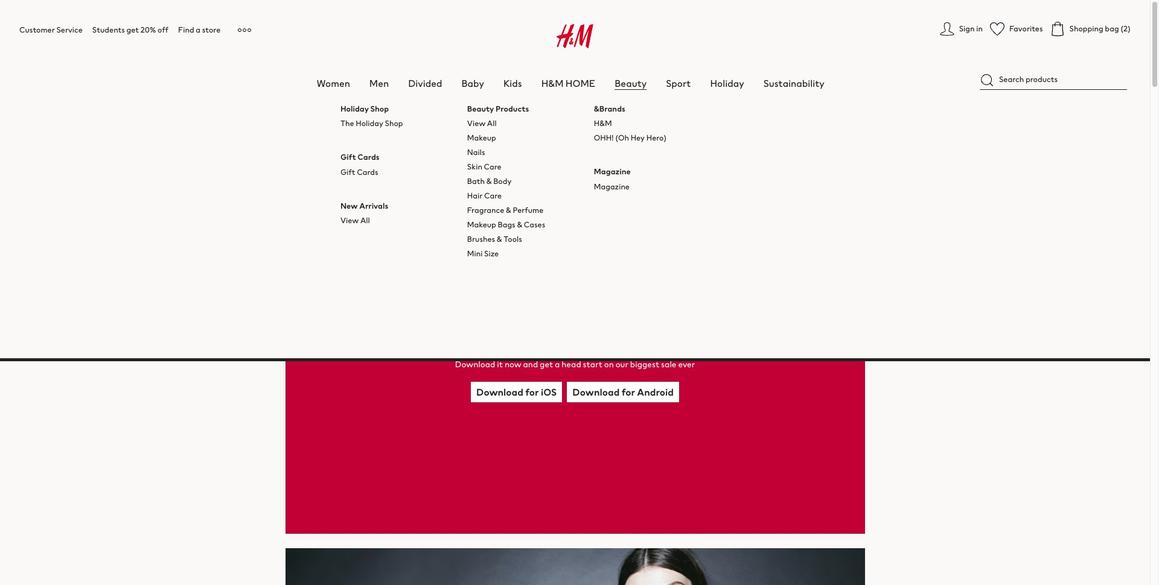 Task type: locate. For each thing, give the bounding box(es) containing it.
view
[[467, 118, 486, 129], [341, 215, 359, 226]]

hair
[[467, 190, 483, 202]]

holiday for holiday shop the holiday shop
[[341, 103, 369, 115]]

1 vertical spatial cards
[[357, 166, 378, 178]]

gift up new
[[341, 166, 355, 178]]

h&m home
[[542, 76, 596, 91]]

1 horizontal spatial a
[[555, 359, 560, 371]]

makeup link
[[467, 132, 496, 144]]

beauty inside beauty products view all makeup nails skin care bath & body hair care fragrance & perfume makeup bags & cases brushes & tools mini size
[[467, 103, 494, 115]]

cards up arrivals at the top of page
[[357, 166, 378, 178]]

magazine magazine
[[594, 166, 631, 192]]

1 for from the left
[[526, 385, 539, 400]]

all inside beauty products view all makeup nails skin care bath & body hair care fragrance & perfume makeup bags & cases brushes & tools mini size
[[487, 118, 497, 129]]

customer
[[19, 24, 55, 36]]

get left the 20%
[[127, 24, 139, 36]]

sport
[[666, 76, 691, 91]]

home
[[566, 76, 596, 91]]

0 vertical spatial a
[[196, 24, 201, 36]]

cards up gift cards link
[[358, 152, 380, 163]]

download down it
[[476, 385, 524, 400]]

cards
[[358, 152, 380, 163], [357, 166, 378, 178]]

1 vertical spatial all
[[360, 215, 370, 226]]

h&m
[[542, 76, 564, 91], [569, 118, 587, 129], [594, 118, 612, 129]]

view up makeup 'link'
[[467, 118, 486, 129]]

1 vertical spatial view
[[341, 215, 359, 226]]

gift up gift cards link
[[341, 152, 356, 163]]

off
[[158, 24, 168, 36]]

1 vertical spatial view all link
[[341, 215, 370, 226]]

free shipping over $40 link
[[341, 118, 423, 129]]

free shipping over $40
[[341, 118, 423, 129]]

1 vertical spatial beauty
[[467, 103, 494, 115]]

2 for from the left
[[622, 385, 635, 400]]

h&m image
[[557, 24, 594, 48]]

2 care from the top
[[484, 190, 502, 202]]

download for android
[[573, 385, 674, 400]]

&brands h&m ohh! (oh hey hero)
[[594, 103, 667, 144]]

all
[[487, 118, 497, 129], [360, 215, 370, 226]]

0 vertical spatial cards
[[358, 152, 380, 163]]

2 horizontal spatial a
[[562, 118, 567, 129]]

view all link
[[467, 118, 497, 129], [341, 215, 370, 226]]

a for h&m
[[562, 118, 567, 129]]

0 vertical spatial gift
[[341, 152, 356, 163]]

women
[[317, 76, 350, 91]]

0 horizontal spatial get
[[127, 24, 139, 36]]

magazine inside magazine magazine
[[594, 181, 630, 192]]

makeup up brushes
[[467, 219, 496, 231]]

new arrivals view all
[[341, 200, 388, 226]]

1 horizontal spatial view
[[467, 118, 486, 129]]

2 magazine from the top
[[594, 181, 630, 192]]

1 vertical spatial gift
[[341, 166, 355, 178]]

beauty for beauty products view all makeup nails skin care bath & body hair care fragrance & perfume makeup bags & cases brushes & tools mini size
[[467, 103, 494, 115]]

a
[[196, 24, 201, 36], [562, 118, 567, 129], [555, 359, 560, 371]]

0 horizontal spatial view
[[341, 215, 359, 226]]

android
[[637, 385, 674, 400]]

mini
[[467, 248, 483, 260]]

view all link down new
[[341, 215, 370, 226]]

2 horizontal spatial h&m
[[594, 118, 612, 129]]

get right the and
[[540, 359, 553, 371]]

2 gift from the top
[[341, 166, 355, 178]]

in
[[977, 23, 983, 34]]

0 horizontal spatial for
[[526, 385, 539, 400]]

beauty link
[[615, 76, 647, 91]]

a right become
[[562, 118, 567, 129]]

member
[[588, 118, 618, 129]]

gift cards link
[[341, 166, 378, 178]]

0 vertical spatial care
[[484, 161, 502, 173]]

& right bags
[[517, 219, 522, 231]]

0 vertical spatial view
[[467, 118, 486, 129]]

0 horizontal spatial all
[[360, 215, 370, 226]]

1 vertical spatial makeup
[[467, 219, 496, 231]]

ohh! (oh hey hero) link
[[594, 132, 667, 144]]

view all link up makeup 'link'
[[467, 118, 497, 129]]

shop up "free shipping over $40" "link"
[[371, 103, 389, 115]]

1 horizontal spatial beauty
[[615, 76, 647, 91]]

0 vertical spatial all
[[487, 118, 497, 129]]

care up bath & body link
[[484, 161, 502, 173]]

all down arrivals at the top of page
[[360, 215, 370, 226]]

h&m left h&m link
[[569, 118, 587, 129]]

holiday shop the holiday shop
[[341, 103, 403, 129]]

download for download for android
[[573, 385, 620, 400]]

0 vertical spatial beauty
[[615, 76, 647, 91]]

2 vertical spatial a
[[555, 359, 560, 371]]

h&m left home
[[542, 76, 564, 91]]

become
[[532, 118, 561, 129]]

shop left $40
[[385, 118, 403, 129]]

bath & body link
[[467, 176, 512, 187]]

hey
[[631, 132, 645, 144]]

all inside new arrivals view all
[[360, 215, 370, 226]]

0 horizontal spatial view all link
[[341, 215, 370, 226]]

holiday
[[710, 76, 744, 91], [341, 103, 369, 115], [356, 118, 383, 129]]

1 horizontal spatial view all link
[[467, 118, 497, 129]]

all up makeup 'link'
[[487, 118, 497, 129]]

perfume
[[513, 205, 544, 216]]

0 vertical spatial makeup
[[467, 132, 496, 144]]

1 horizontal spatial get
[[540, 359, 553, 371]]

1 horizontal spatial all
[[487, 118, 497, 129]]

download for android link
[[567, 382, 679, 403]]

makeup up 'nails'
[[467, 132, 496, 144]]

0 vertical spatial holiday
[[710, 76, 744, 91]]

brushes & tools link
[[467, 234, 522, 245]]

students
[[92, 24, 125, 36]]

women link
[[317, 76, 350, 91]]

1 vertical spatial get
[[540, 359, 553, 371]]

1 vertical spatial holiday
[[341, 103, 369, 115]]

beauty down baby "link"
[[467, 103, 494, 115]]

bath
[[467, 176, 485, 187]]

0 horizontal spatial beauty
[[467, 103, 494, 115]]

&
[[487, 176, 492, 187], [506, 205, 511, 216], [517, 219, 522, 231], [497, 234, 502, 245]]

1 vertical spatial magazine
[[594, 181, 630, 192]]

view down new
[[341, 215, 359, 226]]

magazine up magazine link
[[594, 166, 631, 178]]

brushes
[[467, 234, 495, 245]]

magazine down ohh!
[[594, 181, 630, 192]]

for
[[526, 385, 539, 400], [622, 385, 635, 400]]

sustainability link
[[764, 76, 825, 91]]

2 makeup from the top
[[467, 219, 496, 231]]

shipping
[[358, 118, 390, 129]]

men link
[[369, 76, 389, 91]]

download
[[455, 359, 495, 371], [476, 385, 524, 400], [573, 385, 620, 400]]

view inside beauty products view all makeup nails skin care bath & body hair care fragrance & perfume makeup bags & cases brushes & tools mini size
[[467, 118, 486, 129]]

1 vertical spatial care
[[484, 190, 502, 202]]

sale
[[661, 359, 677, 371]]

skin
[[467, 161, 482, 173]]

gift cards gift cards
[[341, 152, 380, 178]]

beauty up &brands
[[615, 76, 647, 91]]

makeup
[[467, 132, 496, 144], [467, 219, 496, 231]]

0 vertical spatial view all link
[[467, 118, 497, 129]]

for for android
[[622, 385, 635, 400]]

students get 20% off
[[92, 24, 168, 36]]

0 vertical spatial get
[[127, 24, 139, 36]]

a right find
[[196, 24, 201, 36]]

for left ios
[[526, 385, 539, 400]]

1 vertical spatial a
[[562, 118, 567, 129]]

h&m up ohh!
[[594, 118, 612, 129]]

download left it
[[455, 359, 495, 371]]

size
[[484, 248, 499, 260]]

hair care link
[[467, 190, 502, 202]]

sustainability
[[764, 76, 825, 91]]

care down bath & body link
[[484, 190, 502, 202]]

0 horizontal spatial a
[[196, 24, 201, 36]]

0 vertical spatial magazine
[[594, 166, 631, 178]]

for left android
[[622, 385, 635, 400]]

h&m home link
[[542, 76, 596, 91]]

h&m inside "&brands h&m ohh! (oh hey hero)"
[[594, 118, 612, 129]]

a left head
[[555, 359, 560, 371]]

magazine
[[594, 166, 631, 178], [594, 181, 630, 192]]

view inside new arrivals view all
[[341, 215, 359, 226]]

mini size link
[[467, 248, 499, 260]]

care
[[484, 161, 502, 173], [484, 190, 502, 202]]

1 horizontal spatial for
[[622, 385, 635, 400]]

download down start
[[573, 385, 620, 400]]



Task type: describe. For each thing, give the bounding box(es) containing it.
h&m link
[[594, 118, 612, 129]]

the
[[341, 118, 354, 129]]

products
[[496, 103, 529, 115]]

shopping bag (2)
[[1070, 23, 1131, 34]]

bag
[[1105, 23, 1119, 34]]

divided
[[408, 76, 442, 91]]

free
[[341, 118, 357, 129]]

view for new
[[341, 215, 359, 226]]

body
[[493, 176, 512, 187]]

& up bags
[[506, 205, 511, 216]]

header.primary.navigation element
[[0, 10, 1159, 362]]

1 makeup from the top
[[467, 132, 496, 144]]

store
[[202, 24, 221, 36]]

holiday link
[[710, 76, 744, 91]]

download for download for ios
[[476, 385, 524, 400]]

shopping
[[1070, 23, 1104, 34]]

ios
[[541, 385, 557, 400]]

customer service link
[[19, 24, 83, 36]]

ohh!
[[594, 132, 614, 144]]

cases
[[524, 219, 545, 231]]

holiday for holiday
[[710, 76, 744, 91]]

hero)
[[647, 132, 667, 144]]

download for ios
[[476, 385, 557, 400]]

now
[[505, 359, 522, 371]]

fragrance & perfume link
[[467, 205, 544, 216]]

kids
[[504, 76, 522, 91]]

download it now and get a head start on our biggest sale ever
[[455, 359, 695, 371]]

it
[[497, 359, 503, 371]]

sign
[[959, 23, 975, 34]]

find a store
[[178, 24, 221, 36]]

beauty for beauty
[[615, 76, 647, 91]]

and
[[523, 359, 538, 371]]

& right bath
[[487, 176, 492, 187]]

& left tools
[[497, 234, 502, 245]]

biggest
[[630, 359, 660, 371]]

head
[[562, 359, 581, 371]]

beauty products view all makeup nails skin care bath & body hair care fragrance & perfume makeup bags & cases brushes & tools mini size
[[467, 103, 545, 260]]

(oh
[[615, 132, 629, 144]]

for for ios
[[526, 385, 539, 400]]

Search products search field
[[980, 70, 1127, 90]]

2 vertical spatial holiday
[[356, 118, 383, 129]]

1 magazine from the top
[[594, 166, 631, 178]]

start
[[583, 359, 603, 371]]

1 gift from the top
[[341, 152, 356, 163]]

a for store
[[196, 24, 201, 36]]

$40
[[409, 118, 423, 129]]

1 vertical spatial shop
[[385, 118, 403, 129]]

&brands
[[594, 103, 626, 115]]

find a store link
[[178, 24, 221, 36]]

fragrance
[[467, 205, 504, 216]]

baby
[[462, 76, 484, 91]]

students get 20% off link
[[92, 24, 168, 36]]

new
[[341, 200, 358, 212]]

campaign image image
[[285, 549, 865, 586]]

download for ios link
[[471, 382, 562, 403]]

bags
[[498, 219, 516, 231]]

0 vertical spatial shop
[[371, 103, 389, 115]]

favorites
[[1010, 23, 1043, 34]]

nails link
[[467, 147, 485, 158]]

skin care link
[[467, 161, 502, 173]]

makeup bags & cases link
[[467, 219, 545, 231]]

favorites link
[[990, 22, 1043, 36]]

sign in
[[959, 23, 983, 34]]

magazine link
[[594, 181, 630, 192]]

view for beauty
[[467, 118, 486, 129]]

shopping bag (2) link
[[1051, 22, 1131, 36]]

(2)
[[1121, 23, 1131, 34]]

sign in button
[[940, 22, 983, 36]]

men
[[369, 76, 389, 91]]

service
[[56, 24, 83, 36]]

1 horizontal spatial h&m
[[569, 118, 587, 129]]

become a h&m member link
[[532, 118, 618, 129]]

all for arrivals
[[360, 215, 370, 226]]

find
[[178, 24, 194, 36]]

over
[[391, 118, 407, 129]]

tools
[[504, 234, 522, 245]]

arrivals
[[359, 200, 388, 212]]

kids link
[[504, 76, 522, 91]]

all for products
[[487, 118, 497, 129]]

on
[[604, 359, 614, 371]]

get inside header.primary.navigation element
[[127, 24, 139, 36]]

the holiday shop link
[[341, 118, 403, 129]]

download for download it now and get a head start on our biggest sale ever
[[455, 359, 495, 371]]

our
[[616, 359, 629, 371]]

ever
[[678, 359, 695, 371]]

0 horizontal spatial h&m
[[542, 76, 564, 91]]

customer service
[[19, 24, 83, 36]]

1 care from the top
[[484, 161, 502, 173]]

20%
[[141, 24, 156, 36]]



Task type: vqa. For each thing, say whether or not it's contained in the screenshot.
'View' inside the beauty products view all makeup nails skin care bath & body hair care fragrance & perfume makeup bags & cases brushes & tools mini size
yes



